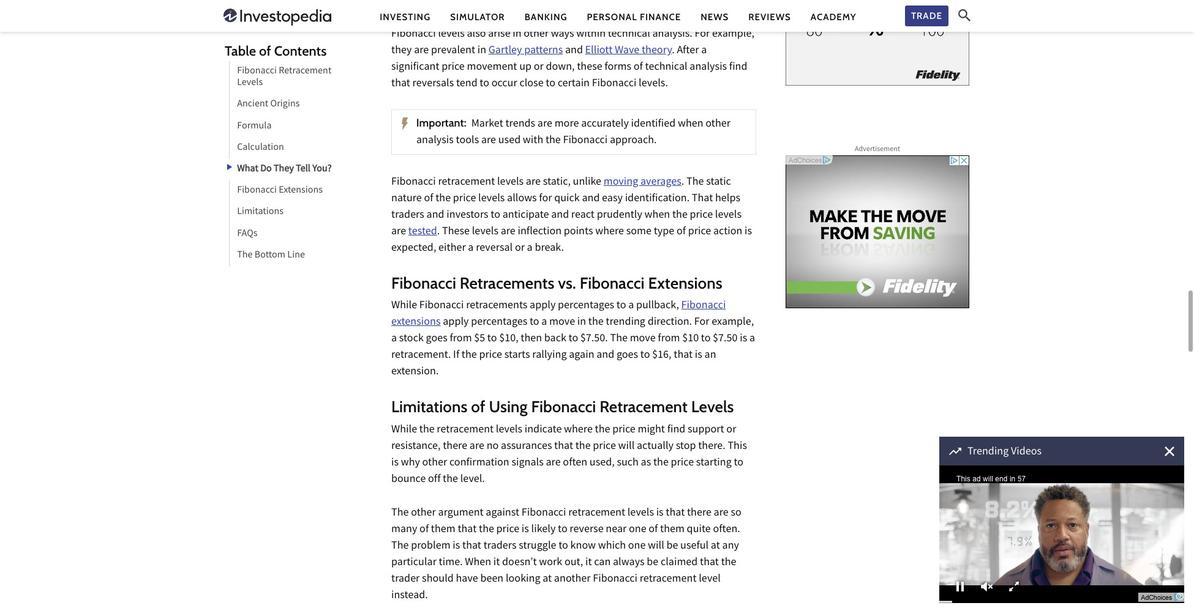 Task type: describe. For each thing, give the bounding box(es) containing it.
videos
[[1011, 445, 1042, 461]]

starting
[[696, 455, 732, 472]]

bottom
[[255, 248, 285, 263]]

react
[[571, 208, 595, 224]]

2 advertisement element from the top
[[786, 156, 969, 309]]

off
[[428, 472, 441, 488]]

is left likely
[[522, 522, 529, 539]]

why
[[401, 455, 420, 472]]

action
[[713, 224, 742, 241]]

price left helps
[[690, 208, 713, 224]]

doesn't
[[502, 555, 537, 572]]

1 vertical spatial retracement
[[600, 398, 688, 417]]

the right as
[[653, 455, 669, 472]]

ancient origins
[[237, 98, 300, 112]]

retracement up know
[[568, 506, 625, 522]]

levels inside fibonacci levels also arise in other ways within technical analysis. for example, they are prevalent in
[[438, 26, 465, 43]]

retracement up "investors"
[[438, 175, 495, 191]]

is right problem
[[453, 539, 460, 555]]

for
[[539, 191, 552, 208]]

1 from from the left
[[450, 331, 472, 348]]

1 horizontal spatial in
[[513, 26, 522, 43]]

work
[[539, 555, 562, 572]]

retracement up confirmation at the bottom
[[437, 422, 494, 439]]

to right likely
[[558, 522, 567, 539]]

looking
[[506, 572, 540, 588]]

approach.
[[610, 133, 657, 150]]

that left quite at right
[[666, 506, 685, 522]]

percentages inside apply percentages to a move in the trending direction. for example, a stock goes from $5 to $10, then back to $7.50. the move from $10 to $7.50 is a retracement. if the price starts rallying again and goes to $16, that is an extension.
[[471, 315, 527, 331]]

trader
[[391, 572, 420, 588]]

the down bounce
[[391, 506, 409, 522]]

assurances
[[501, 439, 552, 455]]

market trends are more accurately identified when other analysis tools are used with the fibonacci approach.
[[416, 116, 731, 150]]

price inside apply percentages to a move in the trending direction. for example, a stock goes from $5 to $10, then back to $7.50. the move from $10 to $7.50 is a retracement. if the price starts rallying again and goes to $16, that is an extension.
[[479, 348, 502, 365]]

price inside . after a significant price movement up or down, these forms of technical analysis find that reversals tend to occur close to certain fibonacci levels.
[[442, 59, 465, 76]]

apply percentages to a move in the trending direction. for example, a stock goes from $5 to $10, then back to $7.50. the move from $10 to $7.50 is a retracement. if the price starts rallying again and goes to $16, that is an extension.
[[391, 315, 755, 381]]

gartley patterns and elliott wave theory
[[488, 43, 672, 59]]

that inside . after a significant price movement up or down, these forms of technical analysis find that reversals tend to occur close to certain fibonacci levels.
[[391, 76, 410, 93]]

of inside . these levels are inflection points where some type of price action is expected, either a reversal or a break.
[[677, 224, 686, 241]]

struggle
[[519, 539, 556, 555]]

fibonacci down which
[[593, 572, 638, 588]]

many
[[391, 522, 417, 539]]

1 horizontal spatial apply
[[530, 298, 556, 315]]

tested link
[[408, 224, 437, 241]]

extensions
[[391, 315, 441, 331]]

personal finance link
[[587, 11, 681, 24]]

levels down using
[[496, 422, 522, 439]]

0 horizontal spatial at
[[543, 572, 552, 588]]

1 horizontal spatial goes
[[617, 348, 638, 365]]

0 horizontal spatial in
[[477, 43, 486, 59]]

inflection
[[518, 224, 562, 241]]

price up these on the left of page
[[453, 191, 476, 208]]

reviews
[[748, 11, 791, 22]]

the bottom line link
[[229, 245, 305, 267]]

fibonacci retracement levels
[[237, 64, 332, 91]]

back
[[544, 331, 566, 348]]

fibonacci extensions
[[237, 184, 323, 198]]

near
[[606, 522, 627, 539]]

resistance,
[[391, 439, 441, 455]]

news link
[[701, 11, 729, 24]]

the up used,
[[595, 422, 610, 439]]

formula
[[237, 119, 272, 134]]

if
[[453, 348, 459, 365]]

allows
[[507, 191, 537, 208]]

the down faqs link
[[237, 248, 253, 263]]

that inside find support or resistance, there are no assurances that the price will actually stop there. this is why other confirmation signals are often used, such as the price starting to bounce off the level.
[[554, 439, 573, 455]]

retracement.
[[391, 348, 451, 365]]

fibonacci retracement levels are static, unlike moving averages
[[391, 175, 681, 191]]

find support or resistance, there are no assurances that the price will actually stop there. this is why other confirmation signals are often used, such as the price starting to bounce off the level.
[[391, 422, 747, 488]]

or inside find support or resistance, there are no assurances that the price will actually stop there. this is why other confirmation signals are often used, such as the price starting to bounce off the level.
[[726, 422, 736, 439]]

fibonacci inside . after a significant price movement up or down, these forms of technical analysis find that reversals tend to occur close to certain fibonacci levels.
[[592, 76, 637, 93]]

moving
[[604, 175, 638, 191]]

find inside find support or resistance, there are no assurances that the price will actually stop there. this is why other confirmation signals are often used, such as the price starting to bounce off the level.
[[667, 422, 685, 439]]

0 horizontal spatial be
[[647, 555, 658, 572]]

what do they tell you? link
[[229, 159, 332, 181]]

retracements
[[460, 274, 554, 293]]

the inside . the static nature of the price levels allows for quick and easy identification. that helps traders and investors to anticipate and react prudently when the price levels are
[[686, 175, 704, 191]]

the inside apply percentages to a move in the trending direction. for example, a stock goes from $5 to $10, then back to $7.50. the move from $10 to $7.50 is a retracement. if the price starts rallying again and goes to $16, that is an extension.
[[610, 331, 628, 348]]

up
[[519, 59, 532, 76]]

reviews link
[[748, 11, 791, 24]]

to right back
[[569, 331, 578, 348]]

investing
[[380, 11, 431, 22]]

limitations for limitations
[[237, 205, 284, 220]]

. inside . the static nature of the price levels allows for quick and easy identification. that helps traders and investors to anticipate and react prudently when the price levels are
[[681, 175, 684, 191]]

tested
[[408, 224, 437, 241]]

fibonacci up trending
[[580, 274, 645, 293]]

with
[[523, 133, 543, 150]]

finance
[[640, 11, 681, 22]]

limitations for limitations of using fibonacci retracement levels
[[391, 398, 468, 417]]

rallying
[[532, 348, 567, 365]]

the up why
[[419, 422, 435, 439]]

to right $10
[[701, 331, 711, 348]]

to left $16,
[[640, 348, 650, 365]]

as
[[641, 455, 651, 472]]

while fibonacci retracements apply percentages to a pullback,
[[391, 298, 681, 315]]

while for while the retracement levels indicate where the price might
[[391, 422, 417, 439]]

either
[[438, 241, 466, 257]]

theory
[[642, 43, 672, 59]]

is left quite at right
[[656, 506, 664, 522]]

static
[[706, 175, 731, 191]]

also
[[467, 26, 486, 43]]

fibonacci up stock
[[419, 298, 464, 315]]

trade link
[[905, 5, 949, 26]]

2 it from the left
[[585, 555, 592, 572]]

is inside . these levels are inflection points where some type of price action is expected, either a reversal or a break.
[[745, 224, 752, 241]]

using
[[489, 398, 528, 417]]

are left static,
[[526, 175, 541, 191]]

to right close
[[546, 76, 555, 93]]

for inside fibonacci levels also arise in other ways within technical analysis. for example, they are prevalent in
[[695, 26, 710, 43]]

one right near on the bottom
[[629, 522, 646, 539]]

might
[[638, 422, 665, 439]]

tend
[[456, 76, 477, 93]]

time.
[[439, 555, 463, 572]]

the left that
[[672, 208, 688, 224]]

certain
[[558, 76, 590, 93]]

or inside . these levels are inflection points where some type of price action is expected, either a reversal or a break.
[[515, 241, 525, 257]]

$5
[[474, 331, 485, 348]]

to right the $5
[[487, 331, 497, 348]]

and inside apply percentages to a move in the trending direction. for example, a stock goes from $5 to $10, then back to $7.50. the move from $10 to $7.50 is a retracement. if the price starts rallying again and goes to $16, that is an extension.
[[597, 348, 614, 365]]

0 horizontal spatial where
[[564, 422, 593, 439]]

example, inside fibonacci levels also arise in other ways within technical analysis. for example, they are prevalent in
[[712, 26, 754, 43]]

fibonacci extensions link
[[391, 298, 726, 331]]

levels inside the other argument against fibonacci retracement levels is that there are so many of them that the price is likely to reverse near one of them quite often. the problem is that traders struggle to know which one will be useful at any particular time. when it doesn't work out, it can always be claimed that the trader should have been looking at another fibonacci retracement level instead.
[[628, 506, 654, 522]]

one right which
[[628, 539, 646, 555]]

the right off
[[443, 472, 458, 488]]

search image
[[958, 9, 971, 22]]

example, inside apply percentages to a move in the trending direction. for example, a stock goes from $5 to $10, then back to $7.50. the move from $10 to $7.50 is a retracement. if the price starts rallying again and goes to $16, that is an extension.
[[712, 315, 754, 331]]

of right the table
[[259, 43, 271, 59]]

1 horizontal spatial move
[[630, 331, 656, 348]]

actually
[[637, 439, 674, 455]]

analysis inside . after a significant price movement up or down, these forms of technical analysis find that reversals tend to occur close to certain fibonacci levels.
[[690, 59, 727, 76]]

1 horizontal spatial percentages
[[558, 298, 614, 315]]

used,
[[590, 455, 615, 472]]

of right near on the bottom
[[649, 522, 658, 539]]

banking
[[525, 11, 567, 22]]

break.
[[535, 241, 564, 257]]

within
[[576, 26, 606, 43]]

fibonacci up indicate
[[531, 398, 596, 417]]

levels left the allows
[[478, 191, 505, 208]]

direction.
[[648, 315, 692, 331]]

fibonacci levels also arise in other ways within technical analysis. for example, they are prevalent in
[[391, 26, 754, 59]]

what
[[237, 162, 258, 177]]

against
[[486, 506, 519, 522]]

any
[[722, 539, 739, 555]]

to left back
[[530, 315, 539, 331]]

elliott wave theory link
[[585, 43, 672, 59]]

fibonacci inside fibonacci extensions
[[681, 298, 726, 315]]

levels right that
[[715, 208, 742, 224]]

the up when
[[479, 522, 494, 539]]

down,
[[546, 59, 575, 76]]

level.
[[460, 472, 485, 488]]

to left know
[[559, 539, 568, 555]]

the up these on the left of page
[[436, 191, 451, 208]]

more
[[555, 116, 579, 133]]

where inside . these levels are inflection points where some type of price action is expected, either a reversal or a break.
[[595, 224, 624, 241]]

traders inside the other argument against fibonacci retracement levels is that there are so many of them that the price is likely to reverse near one of them quite often. the problem is that traders struggle to know which one will be useful at any particular time. when it doesn't work out, it can always be claimed that the trader should have been looking at another fibonacci retracement level instead.
[[484, 539, 517, 555]]

line
[[287, 248, 305, 263]]

investopedia homepage image
[[224, 7, 331, 27]]

other inside find support or resistance, there are no assurances that the price will actually stop there. this is why other confirmation signals are often used, such as the price starting to bounce off the level.
[[422, 455, 447, 472]]

academy
[[811, 11, 857, 22]]

the left problem
[[391, 539, 409, 555]]

are left more on the top left
[[538, 116, 552, 133]]

to inside . the static nature of the price levels allows for quick and easy identification. that helps traders and investors to anticipate and react prudently when the price levels are
[[491, 208, 500, 224]]

out,
[[565, 555, 583, 572]]

video player application
[[939, 466, 1184, 604]]

fibonacci inside market trends are more accurately identified when other analysis tools are used with the fibonacci approach.
[[563, 133, 608, 150]]



Task type: vqa. For each thing, say whether or not it's contained in the screenshot.
CHIEF to the bottom
no



Task type: locate. For each thing, give the bounding box(es) containing it.
unlike
[[573, 175, 601, 191]]

are left used
[[481, 133, 496, 150]]

forms
[[605, 59, 631, 76]]

apply
[[530, 298, 556, 315], [443, 315, 469, 331]]

bounce
[[391, 472, 426, 488]]

0 vertical spatial will
[[618, 439, 635, 455]]

fibonacci inside fibonacci levels also arise in other ways within technical analysis. for example, they are prevalent in
[[391, 26, 436, 43]]

some
[[626, 224, 652, 241]]

levels inside . these levels are inflection points where some type of price action is expected, either a reversal or a break.
[[472, 224, 498, 241]]

in left the gartley on the top left of page
[[477, 43, 486, 59]]

0 horizontal spatial it
[[493, 555, 500, 572]]

to right tend
[[480, 76, 489, 93]]

extensions up pullback, on the right of page
[[648, 274, 722, 293]]

apply inside apply percentages to a move in the trending direction. for example, a stock goes from $5 to $10, then back to $7.50. the move from $10 to $7.50 is a retracement. if the price starts rallying again and goes to $16, that is an extension.
[[443, 315, 469, 331]]

identification.
[[625, 191, 690, 208]]

price left starting
[[671, 455, 694, 472]]

0 horizontal spatial retracement
[[279, 64, 332, 79]]

will inside the other argument against fibonacci retracement levels is that there are so many of them that the price is likely to reverse near one of them quite often. the problem is that traders struggle to know which one will be useful at any particular time. when it doesn't work out, it can always be claimed that the trader should have been looking at another fibonacci retracement level instead.
[[648, 539, 664, 555]]

1 vertical spatial or
[[515, 241, 525, 257]]

levels right near on the bottom
[[628, 506, 654, 522]]

0 horizontal spatial them
[[431, 522, 455, 539]]

in right back
[[577, 315, 586, 331]]

are left the no on the bottom left of page
[[470, 439, 484, 455]]

to left pullback, on the right of page
[[617, 298, 626, 315]]

0 vertical spatial limitations
[[237, 205, 284, 220]]

there
[[443, 439, 467, 455], [687, 506, 712, 522]]

0 horizontal spatial move
[[549, 315, 575, 331]]

0 horizontal spatial traders
[[391, 208, 424, 224]]

calculation link
[[229, 138, 284, 159]]

find inside . after a significant price movement up or down, these forms of technical analysis find that reversals tend to occur close to certain fibonacci levels.
[[729, 59, 747, 76]]

table of contents
[[225, 43, 327, 59]]

anticipate
[[503, 208, 549, 224]]

should
[[422, 572, 454, 588]]

where left some on the top
[[595, 224, 624, 241]]

example, up an
[[712, 315, 754, 331]]

levels up ancient
[[237, 76, 263, 91]]

analysis left tools
[[416, 133, 454, 150]]

0 vertical spatial analysis
[[690, 59, 727, 76]]

1 vertical spatial find
[[667, 422, 685, 439]]

0 vertical spatial when
[[678, 116, 703, 133]]

. inside . these levels are inflection points where some type of price action is expected, either a reversal or a break.
[[437, 224, 440, 241]]

0 vertical spatial at
[[711, 539, 720, 555]]

1 vertical spatial where
[[564, 422, 593, 439]]

1 horizontal spatial traders
[[484, 539, 517, 555]]

1 horizontal spatial when
[[678, 116, 703, 133]]

averages
[[641, 175, 681, 191]]

you?
[[312, 162, 332, 177]]

they
[[274, 162, 294, 177]]

table
[[225, 43, 256, 59]]

accurately
[[581, 116, 629, 133]]

to inside find support or resistance, there are no assurances that the price will actually stop there. this is why other confirmation signals are often used, such as the price starting to bounce off the level.
[[734, 455, 744, 472]]

1 vertical spatial for
[[694, 315, 709, 331]]

these
[[577, 59, 602, 76]]

points
[[564, 224, 593, 241]]

be right always
[[647, 555, 658, 572]]

0 vertical spatial technical
[[608, 26, 650, 43]]

of right many
[[420, 522, 429, 539]]

1 vertical spatial extensions
[[648, 274, 722, 293]]

will inside find support or resistance, there are no assurances that the price will actually stop there. this is why other confirmation signals are often used, such as the price starting to bounce off the level.
[[618, 439, 635, 455]]

them
[[431, 522, 455, 539], [660, 522, 685, 539]]

movement
[[467, 59, 517, 76]]

retracement
[[279, 64, 332, 79], [600, 398, 688, 417]]

are inside . the static nature of the price levels allows for quick and easy identification. that helps traders and investors to anticipate and react prudently when the price levels are
[[391, 224, 406, 241]]

1 vertical spatial technical
[[645, 59, 687, 76]]

the right indicate
[[575, 439, 591, 455]]

1 vertical spatial traders
[[484, 539, 517, 555]]

to right starting
[[734, 455, 744, 472]]

0 horizontal spatial will
[[618, 439, 635, 455]]

1 vertical spatial example,
[[712, 315, 754, 331]]

levels left also
[[438, 26, 465, 43]]

fibonacci up tested
[[391, 175, 436, 191]]

from left the $5
[[450, 331, 472, 348]]

when right identified
[[678, 116, 703, 133]]

. left these on the left of page
[[437, 224, 440, 241]]

2 horizontal spatial in
[[577, 315, 586, 331]]

for down news link
[[695, 26, 710, 43]]

while for while fibonacci retracements apply percentages to a pullback,
[[391, 298, 417, 315]]

0 vertical spatial or
[[534, 59, 544, 76]]

0 horizontal spatial analysis
[[416, 133, 454, 150]]

a inside . after a significant price movement up or down, these forms of technical analysis find that reversals tend to occur close to certain fibonacci levels.
[[701, 43, 707, 59]]

2 horizontal spatial or
[[726, 422, 736, 439]]

from left $10
[[658, 331, 680, 348]]

0 vertical spatial for
[[695, 26, 710, 43]]

1 horizontal spatial levels
[[691, 398, 734, 417]]

that up have
[[462, 539, 481, 555]]

$7.50.
[[580, 331, 608, 348]]

. left that
[[681, 175, 684, 191]]

while up stock
[[391, 298, 417, 315]]

retracement down contents at the top of the page
[[279, 64, 332, 79]]

0 vertical spatial traders
[[391, 208, 424, 224]]

1 horizontal spatial analysis
[[690, 59, 727, 76]]

0 vertical spatial retracement
[[279, 64, 332, 79]]

retracement left level
[[640, 572, 697, 588]]

retracement up might
[[600, 398, 688, 417]]

it left 'can'
[[585, 555, 592, 572]]

0 horizontal spatial percentages
[[471, 315, 527, 331]]

1 horizontal spatial where
[[595, 224, 624, 241]]

faqs
[[237, 227, 258, 242]]

1 while from the top
[[391, 298, 417, 315]]

percentages down vs.
[[558, 298, 614, 315]]

0 vertical spatial example,
[[712, 26, 754, 43]]

1 vertical spatial .
[[681, 175, 684, 191]]

0 vertical spatial where
[[595, 224, 624, 241]]

fibonacci up "limitations" link
[[237, 184, 277, 198]]

at left any
[[711, 539, 720, 555]]

other down banking link
[[524, 26, 549, 43]]

be
[[667, 539, 678, 555], [647, 555, 658, 572]]

are left 'often'
[[546, 455, 561, 472]]

other
[[524, 26, 549, 43], [706, 116, 731, 133], [422, 455, 447, 472], [411, 506, 436, 522]]

used
[[498, 133, 521, 150]]

the right with
[[546, 133, 561, 150]]

1 vertical spatial will
[[648, 539, 664, 555]]

news
[[701, 11, 729, 22]]

fibonacci inside fibonacci retracement levels
[[237, 64, 277, 79]]

identified
[[631, 116, 676, 133]]

retracement inside fibonacci retracement levels
[[279, 64, 332, 79]]

the inside market trends are more accurately identified when other analysis tools are used with the fibonacci approach.
[[546, 133, 561, 150]]

other right why
[[422, 455, 447, 472]]

1 horizontal spatial them
[[660, 522, 685, 539]]

the right level
[[721, 555, 736, 572]]

price inside the other argument against fibonacci retracement levels is that there are so many of them that the price is likely to reverse near one of them quite often. the problem is that traders struggle to know which one will be useful at any particular time. when it doesn't work out, it can always be claimed that the trader should have been looking at another fibonacci retracement level instead.
[[496, 522, 519, 539]]

0 horizontal spatial when
[[645, 208, 670, 224]]

to
[[480, 76, 489, 93], [546, 76, 555, 93], [491, 208, 500, 224], [617, 298, 626, 315], [530, 315, 539, 331], [487, 331, 497, 348], [569, 331, 578, 348], [701, 331, 711, 348], [640, 348, 650, 365], [734, 455, 744, 472], [558, 522, 567, 539], [559, 539, 568, 555]]

limitations down extension.
[[391, 398, 468, 417]]

1 vertical spatial analysis
[[416, 133, 454, 150]]

trade
[[911, 10, 942, 21]]

levels up anticipate
[[497, 175, 524, 191]]

levels up support
[[691, 398, 734, 417]]

investing link
[[380, 11, 431, 24]]

fibonacci extensions
[[391, 298, 726, 331]]

price left might
[[612, 422, 636, 439]]

are inside . these levels are inflection points where some type of price action is expected, either a reversal or a break.
[[501, 224, 516, 241]]

are inside the other argument against fibonacci retracement levels is that there are so many of them that the price is likely to reverse near one of them quite often. the problem is that traders struggle to know which one will be useful at any particular time. when it doesn't work out, it can always be claimed that the trader should have been looking at another fibonacci retracement level instead.
[[714, 506, 729, 522]]

the bottom line
[[237, 248, 305, 263]]

extensions down tell
[[279, 184, 323, 198]]

there left 'often.'
[[687, 506, 712, 522]]

1 horizontal spatial extensions
[[648, 274, 722, 293]]

of inside . after a significant price movement up or down, these forms of technical analysis find that reversals tend to occur close to certain fibonacci levels.
[[634, 59, 643, 76]]

2 vertical spatial or
[[726, 422, 736, 439]]

levels right these on the left of page
[[472, 224, 498, 241]]

unmute button group
[[974, 578, 1001, 596]]

0 horizontal spatial from
[[450, 331, 472, 348]]

likely
[[531, 522, 556, 539]]

or inside . after a significant price movement up or down, these forms of technical analysis find that reversals tend to occur close to certain fibonacci levels.
[[534, 59, 544, 76]]

2 vertical spatial .
[[437, 224, 440, 241]]

. left after
[[672, 43, 675, 59]]

other up static
[[706, 116, 731, 133]]

price left action
[[688, 224, 711, 241]]

in right "arise"
[[513, 26, 522, 43]]

are
[[414, 43, 429, 59], [538, 116, 552, 133], [481, 133, 496, 150], [526, 175, 541, 191], [391, 224, 406, 241], [501, 224, 516, 241], [470, 439, 484, 455], [546, 455, 561, 472], [714, 506, 729, 522]]

another
[[554, 572, 591, 588]]

quite
[[687, 522, 711, 539]]

calculation
[[237, 141, 284, 155]]

traders up "expected,"
[[391, 208, 424, 224]]

investors
[[447, 208, 489, 224]]

simulator
[[450, 11, 505, 22]]

levels
[[438, 26, 465, 43], [497, 175, 524, 191], [478, 191, 505, 208], [715, 208, 742, 224], [472, 224, 498, 241], [496, 422, 522, 439], [628, 506, 654, 522]]

for inside apply percentages to a move in the trending direction. for example, a stock goes from $5 to $10, then back to $7.50. the move from $10 to $7.50 is a retracement. if the price starts rallying again and goes to $16, that is an extension.
[[694, 315, 709, 331]]

technical inside fibonacci levels also arise in other ways within technical analysis. for example, they are prevalent in
[[608, 26, 650, 43]]

tell
[[296, 162, 310, 177]]

1 horizontal spatial .
[[672, 43, 675, 59]]

origins
[[270, 98, 300, 112]]

2 horizontal spatial .
[[681, 175, 684, 191]]

when
[[678, 116, 703, 133], [645, 208, 670, 224]]

0 horizontal spatial extensions
[[279, 184, 323, 198]]

$16,
[[652, 348, 672, 365]]

fibonacci up struggle
[[522, 506, 566, 522]]

1 horizontal spatial limitations
[[391, 398, 468, 417]]

1 horizontal spatial will
[[648, 539, 664, 555]]

trending
[[968, 445, 1009, 461]]

there up level. on the bottom
[[443, 439, 467, 455]]

price inside . these levels are inflection points where some type of price action is expected, either a reversal or a break.
[[688, 224, 711, 241]]

1 vertical spatial while
[[391, 422, 417, 439]]

traders inside . the static nature of the price levels allows for quick and easy identification. that helps traders and investors to anticipate and react prudently when the price levels are
[[391, 208, 424, 224]]

1 horizontal spatial be
[[667, 539, 678, 555]]

0 horizontal spatial goes
[[426, 331, 448, 348]]

where down limitations of using fibonacci retracement levels
[[564, 422, 593, 439]]

patterns
[[524, 43, 563, 59]]

in inside apply percentages to a move in the trending direction. for example, a stock goes from $5 to $10, then back to $7.50. the move from $10 to $7.50 is a retracement. if the price starts rallying again and goes to $16, that is an extension.
[[577, 315, 586, 331]]

while
[[391, 298, 417, 315], [391, 422, 417, 439]]

are inside fibonacci levels also arise in other ways within technical analysis. for example, they are prevalent in
[[414, 43, 429, 59]]

analysis down analysis.
[[690, 59, 727, 76]]

1 vertical spatial limitations
[[391, 398, 468, 417]]

fibonacci down "expected,"
[[391, 274, 456, 293]]

0 vertical spatial extensions
[[279, 184, 323, 198]]

level
[[699, 572, 721, 588]]

helps
[[715, 191, 740, 208]]

1 example, from the top
[[712, 26, 754, 43]]

then
[[521, 331, 542, 348]]

when inside market trends are more accurately identified when other analysis tools are used with the fibonacci approach.
[[678, 116, 703, 133]]

that left any
[[700, 555, 719, 572]]

2 them from the left
[[660, 522, 685, 539]]

is left an
[[695, 348, 702, 365]]

the right if
[[462, 348, 477, 365]]

1 advertisement element from the top
[[786, 0, 969, 86]]

indicate
[[525, 422, 562, 439]]

0 vertical spatial advertisement element
[[786, 0, 969, 86]]

other inside the other argument against fibonacci retracement levels is that there are so many of them that the price is likely to reverse near one of them quite often. the problem is that traders struggle to know which one will be useful at any particular time. when it doesn't work out, it can always be claimed that the trader should have been looking at another fibonacci retracement level instead.
[[411, 506, 436, 522]]

.
[[672, 43, 675, 59], [681, 175, 684, 191], [437, 224, 440, 241]]

1 horizontal spatial retracement
[[600, 398, 688, 417]]

1 horizontal spatial or
[[534, 59, 544, 76]]

reverse
[[570, 522, 604, 539]]

when inside . the static nature of the price levels allows for quick and easy identification. that helps traders and investors to anticipate and react prudently when the price levels are
[[645, 208, 670, 224]]

0 horizontal spatial find
[[667, 422, 685, 439]]

0 vertical spatial while
[[391, 298, 417, 315]]

0 vertical spatial .
[[672, 43, 675, 59]]

2 example, from the top
[[712, 315, 754, 331]]

. for fibonacci retracement levels are static, unlike moving averages
[[437, 224, 440, 241]]

of right nature
[[424, 191, 433, 208]]

fibonacci down investing link
[[391, 26, 436, 43]]

of inside . the static nature of the price levels allows for quick and easy identification. that helps traders and investors to anticipate and react prudently when the price levels are
[[424, 191, 433, 208]]

can
[[594, 555, 611, 572]]

they
[[391, 43, 412, 59]]

there inside find support or resistance, there are no assurances that the price will actually stop there. this is why other confirmation signals are often used, such as the price starting to bounce off the level.
[[443, 439, 467, 455]]

levels inside fibonacci retracement levels
[[237, 76, 263, 91]]

that left reversals
[[391, 76, 410, 93]]

that right assurances
[[554, 439, 573, 455]]

other inside fibonacci levels also arise in other ways within technical analysis. for example, they are prevalent in
[[524, 26, 549, 43]]

1 horizontal spatial it
[[585, 555, 592, 572]]

or
[[534, 59, 544, 76], [515, 241, 525, 257], [726, 422, 736, 439]]

0 horizontal spatial levels
[[237, 76, 263, 91]]

the left static
[[686, 175, 704, 191]]

what do they tell you?
[[237, 162, 332, 177]]

are left "tested" link
[[391, 224, 406, 241]]

1 vertical spatial advertisement element
[[786, 156, 969, 309]]

1 horizontal spatial from
[[658, 331, 680, 348]]

quick
[[554, 191, 580, 208]]

technical inside . after a significant price movement up or down, these forms of technical analysis find that reversals tend to occur close to certain fibonacci levels.
[[645, 59, 687, 76]]

0 horizontal spatial limitations
[[237, 205, 284, 220]]

2 from from the left
[[658, 331, 680, 348]]

is inside find support or resistance, there are no assurances that the price will actually stop there. this is why other confirmation signals are often used, such as the price starting to bounce off the level.
[[391, 455, 399, 472]]

0 horizontal spatial .
[[437, 224, 440, 241]]

1 them from the left
[[431, 522, 455, 539]]

and
[[565, 43, 583, 59], [582, 191, 600, 208], [427, 208, 444, 224], [551, 208, 569, 224], [597, 348, 614, 365]]

1 it from the left
[[493, 555, 500, 572]]

1 vertical spatial when
[[645, 208, 670, 224]]

trending image
[[949, 448, 961, 455]]

0 vertical spatial find
[[729, 59, 747, 76]]

fibonacci
[[391, 26, 436, 43], [237, 64, 277, 79], [592, 76, 637, 93], [563, 133, 608, 150], [391, 175, 436, 191], [237, 184, 277, 198], [391, 274, 456, 293], [580, 274, 645, 293], [419, 298, 464, 315], [681, 298, 726, 315], [531, 398, 596, 417], [522, 506, 566, 522], [593, 572, 638, 588]]

levels.
[[639, 76, 668, 93]]

1 vertical spatial at
[[543, 572, 552, 588]]

of right 'type'
[[677, 224, 686, 241]]

analysis inside market trends are more accurately identified when other analysis tools are used with the fibonacci approach.
[[416, 133, 454, 150]]

levels
[[237, 76, 263, 91], [691, 398, 734, 417]]

of right forms
[[634, 59, 643, 76]]

fibonacci extensions link
[[229, 181, 323, 202]]

expected,
[[391, 241, 436, 257]]

. inside . after a significant price movement up or down, these forms of technical analysis find that reversals tend to occur close to certain fibonacci levels.
[[672, 43, 675, 59]]

0 horizontal spatial apply
[[443, 315, 469, 331]]

that up when
[[458, 522, 477, 539]]

there inside the other argument against fibonacci retracement levels is that there are so many of them that the price is likely to reverse near one of them quite often. the problem is that traders struggle to know which one will be useful at any particular time. when it doesn't work out, it can always be claimed that the trader should have been looking at another fibonacci retracement level instead.
[[687, 506, 712, 522]]

are left so
[[714, 506, 729, 522]]

1 vertical spatial there
[[687, 506, 712, 522]]

to right "investors"
[[491, 208, 500, 224]]

goes
[[426, 331, 448, 348], [617, 348, 638, 365]]

2 while from the top
[[391, 422, 417, 439]]

ways
[[551, 26, 574, 43]]

the left trending
[[588, 315, 604, 331]]

0 horizontal spatial or
[[515, 241, 525, 257]]

do
[[260, 162, 272, 177]]

other inside market trends are more accurately identified when other analysis tools are used with the fibonacci approach.
[[706, 116, 731, 133]]

extensions
[[279, 184, 323, 198], [648, 274, 722, 293]]

prudently
[[597, 208, 642, 224]]

stop
[[676, 439, 696, 455]]

1 horizontal spatial find
[[729, 59, 747, 76]]

1 horizontal spatial there
[[687, 506, 712, 522]]

advertisement element
[[786, 0, 969, 86], [786, 156, 969, 309]]

is right $7.50
[[740, 331, 747, 348]]

. for gartley patterns and elliott wave theory
[[672, 43, 675, 59]]

0 vertical spatial there
[[443, 439, 467, 455]]

have
[[456, 572, 478, 588]]

them left quite at right
[[660, 522, 685, 539]]

price left starts
[[479, 348, 502, 365]]

0 horizontal spatial there
[[443, 439, 467, 455]]

that inside apply percentages to a move in the trending direction. for example, a stock goes from $5 to $10, then back to $7.50. the move from $10 to $7.50 is a retracement. if the price starts rallying again and goes to $16, that is an extension.
[[674, 348, 693, 365]]

1 horizontal spatial at
[[711, 539, 720, 555]]

so
[[731, 506, 742, 522]]

close image
[[1165, 447, 1175, 457]]

of left using
[[471, 398, 485, 417]]

1 vertical spatial levels
[[691, 398, 734, 417]]

0 vertical spatial levels
[[237, 76, 263, 91]]

price left such
[[593, 439, 616, 455]]

analysis.
[[652, 26, 693, 43]]

stock
[[399, 331, 424, 348]]

them up time. at the left bottom of page
[[431, 522, 455, 539]]



